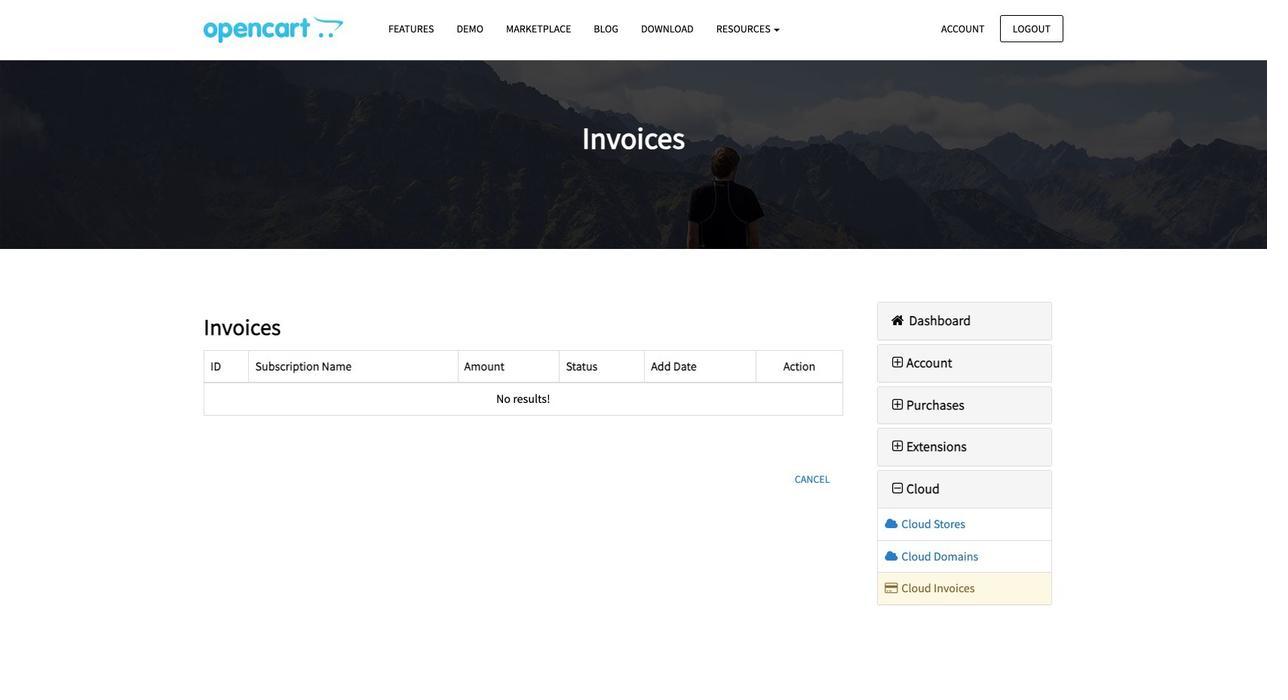 Task type: vqa. For each thing, say whether or not it's contained in the screenshot.
the OpenCart Cloud - Invoice List image
yes



Task type: locate. For each thing, give the bounding box(es) containing it.
cloud image
[[884, 518, 900, 530], [884, 550, 900, 562]]

0 vertical spatial cloud image
[[884, 518, 900, 530]]

cloud image up credit card image on the right of page
[[884, 550, 900, 562]]

minus square o image
[[889, 482, 907, 496]]

0 vertical spatial plus square o image
[[889, 356, 907, 370]]

plus square o image
[[889, 356, 907, 370], [889, 398, 907, 412], [889, 440, 907, 454]]

2 plus square o image from the top
[[889, 398, 907, 412]]

1 cloud image from the top
[[884, 518, 900, 530]]

1 vertical spatial plus square o image
[[889, 398, 907, 412]]

1 vertical spatial cloud image
[[884, 550, 900, 562]]

cloud image down minus square o image
[[884, 518, 900, 530]]

2 vertical spatial plus square o image
[[889, 440, 907, 454]]



Task type: describe. For each thing, give the bounding box(es) containing it.
home image
[[889, 314, 907, 328]]

credit card image
[[884, 582, 900, 594]]

3 plus square o image from the top
[[889, 440, 907, 454]]

opencart cloud - invoice list image
[[204, 16, 343, 43]]

2 cloud image from the top
[[884, 550, 900, 562]]

1 plus square o image from the top
[[889, 356, 907, 370]]



